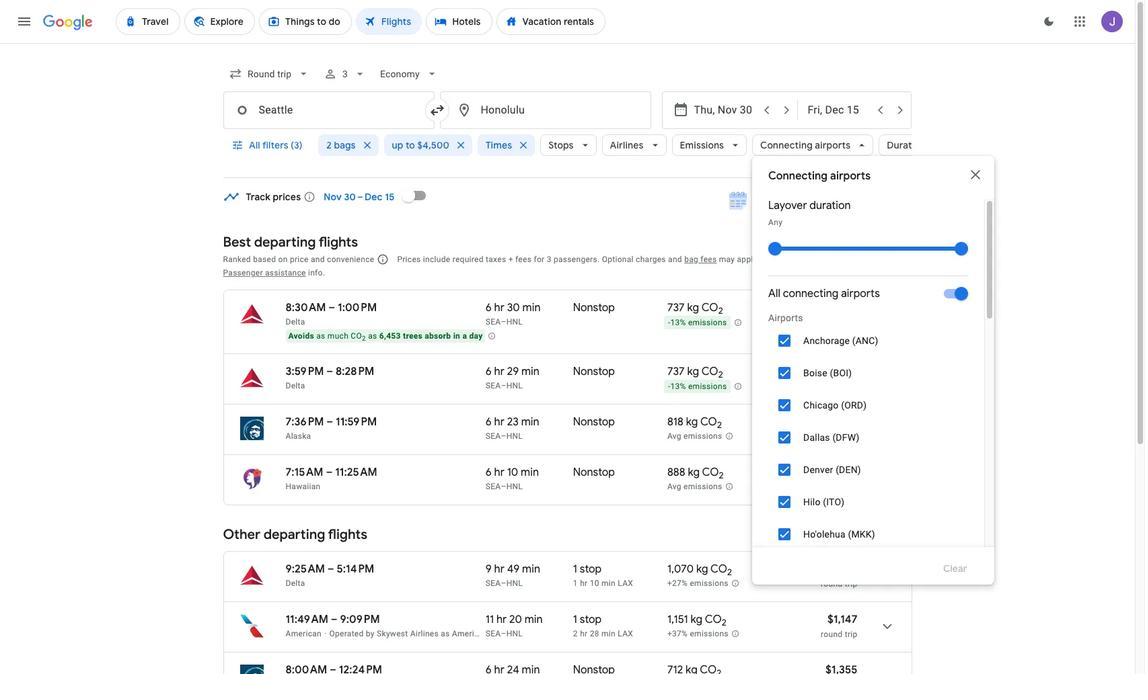 Task type: vqa. For each thing, say whether or not it's contained in the screenshot.
add in button
no



Task type: locate. For each thing, give the bounding box(es) containing it.
taxes
[[486, 255, 506, 264]]

None text field
[[440, 92, 651, 129]]

Arrival time: 5:14 PM. text field
[[337, 563, 374, 577]]

3 1 from the top
[[573, 614, 577, 627]]

6 inside 6 hr 23 min sea – hnl
[[486, 416, 492, 429]]

1 vertical spatial trip
[[845, 580, 857, 589]]

2 and from the left
[[668, 255, 682, 264]]

hr inside 9 hr 49 min sea – hnl
[[494, 563, 505, 577]]

Departure time: 8:00 AM. text field
[[286, 664, 327, 675]]

1 vertical spatial delta
[[286, 381, 305, 391]]

3 button
[[318, 58, 372, 90]]

2 avg from the top
[[667, 483, 681, 492]]

2 1 from the top
[[573, 579, 578, 589]]

hnl inside 6 hr 23 min sea – hnl
[[506, 432, 523, 441]]

departing
[[254, 234, 316, 251], [264, 527, 325, 544]]

sea
[[486, 318, 501, 327], [486, 381, 501, 391], [486, 432, 501, 441], [486, 482, 501, 492], [486, 579, 501, 589], [486, 630, 501, 639]]

737 kg co 2 down bag
[[667, 301, 723, 317]]

min inside 6 hr 29 min sea – hnl
[[521, 365, 540, 379]]

1 vertical spatial 737
[[667, 365, 685, 379]]

co up '+27% emissions'
[[711, 563, 727, 577]]

1 horizontal spatial american
[[452, 630, 488, 639]]

2 for 6 hr 23 min
[[717, 420, 722, 431]]

0 horizontal spatial 10
[[507, 466, 518, 480]]

min right 23
[[521, 416, 539, 429]]

emissions down 818 kg co 2
[[684, 432, 722, 441]]

1 13% from the top
[[670, 318, 686, 328]]

based
[[253, 255, 276, 264]]

6 inside 6 hr 30 min sea – hnl
[[486, 301, 492, 315]]

1 vertical spatial avg
[[667, 483, 681, 492]]

1 1 from the top
[[573, 563, 577, 577]]

kg up '+27% emissions'
[[696, 563, 708, 577]]

13% up 818 on the bottom
[[670, 382, 686, 392]]

1 -13% emissions from the top
[[668, 318, 727, 328]]

1 vertical spatial departing
[[264, 527, 325, 544]]

lax inside 1 stop 2 hr 28 min lax
[[618, 630, 633, 639]]

1 vertical spatial $957
[[833, 365, 857, 379]]

min down 6 hr 23 min sea – hnl
[[521, 466, 539, 480]]

hr right 9
[[494, 563, 505, 577]]

hnl inside 11 hr 20 min sea – hnl
[[506, 630, 523, 639]]

bag fees button
[[684, 255, 717, 264]]

3 hnl from the top
[[506, 432, 523, 441]]

6 hnl from the top
[[506, 630, 523, 639]]

1 up 'layover (1 of 1) is a 2 hr 28 min layover at los angeles international airport in los angeles.' element
[[573, 614, 577, 627]]

1 vertical spatial 1
[[573, 579, 578, 589]]

nonstop for 6 hr 29 min
[[573, 365, 615, 379]]

co right 888
[[702, 466, 719, 480]]

hr for 6 hr 23 min
[[494, 416, 505, 429]]

2 - from the top
[[668, 382, 670, 392]]

0 horizontal spatial and
[[311, 255, 325, 264]]

kg inside 888 kg co 2
[[688, 466, 700, 480]]

4 6 from the top
[[486, 466, 492, 480]]

1 round trip from the top
[[821, 433, 857, 442]]

0 vertical spatial -
[[668, 318, 670, 328]]

1 vertical spatial 10
[[590, 579, 599, 589]]

10
[[507, 466, 518, 480], [590, 579, 599, 589]]

hr right 11
[[497, 614, 507, 627]]

charges
[[636, 255, 666, 264]]

nonstop flight. element for 6 hr 29 min
[[573, 365, 615, 381]]

1 vertical spatial avg emissions
[[667, 483, 722, 492]]

20
[[509, 614, 522, 627]]

nonstop flight. element
[[573, 301, 615, 317], [573, 365, 615, 381], [573, 416, 615, 431], [573, 466, 615, 482], [573, 664, 615, 675]]

min inside 6 hr 23 min sea – hnl
[[521, 416, 539, 429]]

2 hnl from the top
[[506, 381, 523, 391]]

3 nonstop flight. element from the top
[[573, 416, 615, 431]]

0 vertical spatial airlines
[[610, 139, 644, 151]]

1 horizontal spatial airlines
[[610, 139, 644, 151]]

1 and from the left
[[311, 255, 325, 264]]

leaves seattle-tacoma international airport at 3:59 pm on thursday, november 30 and arrives at daniel k. inouye international airport at 8:28 pm on thursday, november 30. element
[[286, 365, 374, 379]]

delta inside 8:30 am – 1:00 pm delta
[[286, 318, 305, 327]]

2 delta from the top
[[286, 381, 305, 391]]

1 horizontal spatial and
[[668, 255, 682, 264]]

0 vertical spatial flights
[[319, 234, 358, 251]]

1 avg from the top
[[667, 432, 681, 441]]

6 sea from the top
[[486, 630, 501, 639]]

10 up 1 stop 2 hr 28 min lax
[[590, 579, 599, 589]]

1 inside 1 stop 2 hr 28 min lax
[[573, 614, 577, 627]]

None field
[[223, 62, 315, 86], [375, 62, 444, 86], [223, 62, 315, 86], [375, 62, 444, 86]]

co for 6 hr 10 min
[[702, 466, 719, 480]]

co inside 888 kg co 2
[[702, 466, 719, 480]]

$957 right 'boise'
[[833, 365, 857, 379]]

total duration 6 hr 29 min. element
[[486, 365, 573, 381]]

co inside 818 kg co 2
[[700, 416, 717, 429]]

1 vertical spatial 3
[[547, 255, 552, 264]]

leaves seattle-tacoma international airport at 7:36 pm on thursday, november 30 and arrives at daniel k. inouye international airport at 11:59 pm on thursday, november 30. element
[[286, 416, 377, 429]]

all inside button
[[249, 139, 260, 151]]

delta down 9:25 am text field
[[286, 579, 305, 589]]

all up airports
[[768, 287, 780, 301]]

1 horizontal spatial fees
[[701, 255, 717, 264]]

sea for 11 hr 20 min
[[486, 630, 501, 639]]

connecting airports inside popup button
[[760, 139, 851, 151]]

818 kg co 2
[[667, 416, 722, 431]]

4 nonstop flight. element from the top
[[573, 466, 615, 482]]

Arrival time: 11:59 PM. text field
[[336, 416, 377, 429]]

2 -13% emissions from the top
[[668, 382, 727, 392]]

leaves seattle-tacoma international airport at 8:30 am on thursday, november 30 and arrives at daniel k. inouye international airport at 1:00 pm on thursday, november 30. element
[[286, 301, 377, 315]]

airports up "price"
[[830, 170, 871, 183]]

hnl for 20
[[506, 630, 523, 639]]

airports
[[768, 313, 803, 324]]

avg emissions down 818 kg co 2
[[667, 432, 722, 441]]

best
[[223, 234, 251, 251]]

min for 11 hr 20 min
[[525, 614, 543, 627]]

1,070 kg co 2
[[667, 563, 732, 579]]

nonstop for 6 hr 30 min
[[573, 301, 615, 315]]

– inside 3:59 pm – 8:28 pm delta
[[327, 365, 333, 379]]

13% down bag
[[670, 318, 686, 328]]

2 inside 1,070 kg co 2
[[727, 567, 732, 579]]

Arrival time: 9:09 PM. text field
[[340, 614, 380, 627]]

delta inside 3:59 pm – 8:28 pm delta
[[286, 381, 305, 391]]

1 horizontal spatial 10
[[590, 579, 599, 589]]

6 for 6 hr 29 min
[[486, 365, 492, 379]]

stop inside 1 stop 1 hr 10 min lax
[[580, 563, 602, 577]]

0 vertical spatial stop
[[580, 563, 602, 577]]

hnl down 23
[[506, 432, 523, 441]]

2 round from the top
[[821, 580, 843, 589]]

1 lax from the top
[[618, 579, 633, 589]]

convenience
[[327, 255, 374, 264]]

co
[[702, 301, 718, 315], [351, 332, 362, 341], [702, 365, 718, 379], [700, 416, 717, 429], [702, 466, 719, 480], [711, 563, 727, 577], [705, 614, 722, 627]]

2 inside popup button
[[327, 139, 332, 151]]

grid
[[777, 195, 795, 207]]

737 down bag
[[667, 301, 685, 315]]

other departing flights
[[223, 527, 367, 544]]

1 stop flight. element for 9 hr 49 min
[[573, 563, 602, 579]]

trip down $1,147
[[845, 630, 857, 640]]

min inside 6 hr 10 min sea – hnl
[[521, 466, 539, 480]]

0 vertical spatial 1 stop flight. element
[[573, 563, 602, 579]]

-13% emissions for 6 hr 29 min
[[668, 382, 727, 392]]

main menu image
[[16, 13, 32, 30]]

min inside 1 stop 2 hr 28 min lax
[[602, 630, 616, 639]]

6 inside 6 hr 10 min sea – hnl
[[486, 466, 492, 480]]

1 round from the top
[[821, 433, 843, 442]]

-13% emissions
[[668, 318, 727, 328], [668, 382, 727, 392]]

min inside 6 hr 30 min sea – hnl
[[522, 301, 541, 315]]

+
[[508, 255, 513, 264]]

include
[[423, 255, 450, 264]]

as right the "skywest"
[[441, 630, 450, 639]]

957 US dollars text field
[[833, 301, 857, 315]]

kg inside 1,070 kg co 2
[[696, 563, 708, 577]]

co right much
[[351, 332, 362, 341]]

– inside 6 hr 29 min sea – hnl
[[501, 381, 506, 391]]

2 lax from the top
[[618, 630, 633, 639]]

9
[[486, 563, 492, 577]]

– down total duration 6 hr 10 min. element
[[501, 482, 506, 492]]

2 up 818 kg co 2
[[718, 369, 723, 381]]

-13% emissions down bag fees button
[[668, 318, 727, 328]]

3 trip from the top
[[845, 630, 857, 640]]

1 vertical spatial stop
[[580, 614, 602, 627]]

+27% emissions
[[667, 579, 729, 589]]

nonstop flight. element for 6 hr 10 min
[[573, 466, 615, 482]]

– inside 8:30 am – 1:00 pm delta
[[329, 301, 335, 315]]

3 nonstop from the top
[[573, 416, 615, 429]]

8:30 am
[[286, 301, 326, 315]]

departing up on
[[254, 234, 316, 251]]

2 737 kg co 2 from the top
[[667, 365, 723, 381]]

leaves seattle-tacoma international airport at 7:15 am on thursday, november 30 and arrives at daniel k. inouye international airport at 11:25 am on thursday, november 30. element
[[286, 466, 377, 480]]

hr left 23
[[494, 416, 505, 429]]

1 stop flight. element up 28
[[573, 614, 602, 629]]

nonstop
[[573, 301, 615, 315], [573, 365, 615, 379], [573, 416, 615, 429], [573, 466, 615, 480]]

– right departure time: 3:59 pm. text field
[[327, 365, 333, 379]]

hr down 6 hr 23 min sea – hnl
[[494, 466, 505, 480]]

2 6 from the top
[[486, 365, 492, 379]]

Arrival time: 8:28 PM. text field
[[336, 365, 374, 379]]

sea down 9
[[486, 579, 501, 589]]

6 hr 29 min sea – hnl
[[486, 365, 540, 391]]

Departure time: 11:49 AM. text field
[[286, 614, 328, 627]]

1 vertical spatial -
[[668, 382, 670, 392]]

delta
[[286, 318, 305, 327], [286, 381, 305, 391], [286, 579, 305, 589]]

alaska
[[286, 432, 311, 441]]

leaves seattle-tacoma international airport at 9:25 am on thursday, november 30 and arrives at daniel k. inouye international airport at 5:14 pm on thursday, november 30. element
[[286, 563, 374, 577]]

min right 29
[[521, 365, 540, 379]]

1 hnl from the top
[[506, 318, 523, 327]]

change appearance image
[[1033, 5, 1065, 38]]

6 left 29
[[486, 365, 492, 379]]

connecting
[[783, 287, 839, 301]]

hnl inside 6 hr 30 min sea – hnl
[[506, 318, 523, 327]]

2 right 888
[[719, 470, 724, 482]]

round down $1,147
[[821, 630, 843, 640]]

– inside 6 hr 23 min sea – hnl
[[501, 432, 506, 441]]

connecting airports up duration
[[768, 170, 871, 183]]

hnl inside 9 hr 49 min sea – hnl
[[506, 579, 523, 589]]

avg emissions
[[667, 432, 722, 441], [667, 483, 722, 492]]

connecting airports down return text box
[[760, 139, 851, 151]]

american
[[286, 630, 322, 639], [452, 630, 488, 639]]

1 nonstop from the top
[[573, 301, 615, 315]]

2 vertical spatial 1
[[573, 614, 577, 627]]

sea down total duration 6 hr 23 min. element
[[486, 432, 501, 441]]

avg emissions down 888 kg co 2
[[667, 483, 722, 492]]

2 $957 from the top
[[833, 365, 857, 379]]

stop
[[580, 563, 602, 577], [580, 614, 602, 627]]

Departure time: 7:15 AM. text field
[[286, 466, 323, 480]]

min inside 11 hr 20 min sea – hnl
[[525, 614, 543, 627]]

Return text field
[[808, 92, 870, 129]]

2 vertical spatial round
[[821, 630, 843, 640]]

may
[[719, 255, 735, 264]]

2 inside 818 kg co 2
[[717, 420, 722, 431]]

main content
[[223, 180, 912, 675]]

(3)
[[290, 139, 302, 151]]

– inside 9 hr 49 min sea – hnl
[[501, 579, 506, 589]]

delta for 9:25 am
[[286, 579, 305, 589]]

min
[[522, 301, 541, 315], [521, 365, 540, 379], [521, 416, 539, 429], [521, 466, 539, 480], [522, 563, 540, 577], [602, 579, 616, 589], [525, 614, 543, 627], [602, 630, 616, 639]]

fees right bag
[[701, 255, 717, 264]]

2
[[327, 139, 332, 151], [718, 306, 723, 317], [362, 335, 366, 343], [718, 369, 723, 381], [717, 420, 722, 431], [719, 470, 724, 482], [727, 567, 732, 579], [722, 618, 726, 629], [573, 630, 578, 639]]

sea inside 6 hr 10 min sea – hnl
[[486, 482, 501, 492]]

1 vertical spatial 13%
[[670, 382, 686, 392]]

1 up layover (1 of 1) is a 1 hr 10 min layover at los angeles international airport in los angeles. element
[[573, 563, 577, 577]]

flight details. leaves seattle-tacoma international airport at 11:49 am on thursday, november 30 and arrives at daniel k. inouye international airport at 9:09 pm on thursday, november 30. image
[[871, 611, 903, 643]]

emissions down 1,151 kg co 2 at the right
[[690, 630, 729, 639]]

fees
[[515, 255, 532, 264], [701, 255, 717, 264]]

0 vertical spatial $957
[[833, 301, 857, 315]]

stop up 28
[[580, 614, 602, 627]]

4 hnl from the top
[[506, 482, 523, 492]]

– up operated
[[331, 614, 338, 627]]

– down total duration 9 hr 49 min. element
[[501, 579, 506, 589]]

sea down total duration 6 hr 10 min. element
[[486, 482, 501, 492]]

6 inside 6 hr 29 min sea – hnl
[[486, 365, 492, 379]]

co for 6 hr 23 min
[[700, 416, 717, 429]]

round
[[821, 433, 843, 442], [821, 580, 843, 589], [821, 630, 843, 640]]

6 for 6 hr 30 min
[[486, 301, 492, 315]]

0 horizontal spatial 3
[[342, 69, 348, 79]]

0 vertical spatial 1
[[573, 563, 577, 577]]

1,151 kg co 2
[[667, 614, 726, 629]]

3 6 from the top
[[486, 416, 492, 429]]

co up +37% emissions
[[705, 614, 722, 627]]

Departure text field
[[694, 92, 756, 129]]

kg inside 818 kg co 2
[[686, 416, 698, 429]]

- for 6 hr 30 min
[[668, 318, 670, 328]]

737 for 6 hr 30 min
[[667, 301, 685, 315]]

1 vertical spatial 1 stop flight. element
[[573, 614, 602, 629]]

kg inside 1,151 kg co 2
[[691, 614, 703, 627]]

1 stop from the top
[[580, 563, 602, 577]]

as
[[316, 332, 325, 341], [368, 332, 377, 341], [441, 630, 450, 639]]

6 down 6 hr 23 min sea – hnl
[[486, 466, 492, 480]]

0 horizontal spatial as
[[316, 332, 325, 341]]

737 for 6 hr 29 min
[[667, 365, 685, 379]]

3 sea from the top
[[486, 432, 501, 441]]

hnl down 30
[[506, 318, 523, 327]]

0 vertical spatial 737 kg co 2
[[667, 301, 723, 317]]

sea inside 6 hr 23 min sea – hnl
[[486, 432, 501, 441]]

delta for 3:59 pm
[[286, 381, 305, 391]]

1 vertical spatial all
[[768, 287, 780, 301]]

delta down 3:59 pm
[[286, 381, 305, 391]]

0 horizontal spatial american
[[286, 630, 322, 639]]

2 nonstop from the top
[[573, 365, 615, 379]]

airlines right stops popup button on the top
[[610, 139, 644, 151]]

lax right 28
[[618, 630, 633, 639]]

on
[[278, 255, 288, 264]]

all for all filters (3)
[[249, 139, 260, 151]]

0 horizontal spatial airlines
[[410, 630, 439, 639]]

1 trip from the top
[[845, 433, 857, 442]]

0 vertical spatial 10
[[507, 466, 518, 480]]

flights
[[319, 234, 358, 251], [328, 527, 367, 544]]

sea inside 11 hr 20 min sea – hnl
[[486, 630, 501, 639]]

1 vertical spatial connecting
[[768, 170, 828, 183]]

4 sea from the top
[[486, 482, 501, 492]]

round trip up $1,147 text box
[[821, 580, 857, 589]]

– right 7:15 am text field
[[326, 466, 333, 480]]

layover (1 of 1) is a 1 hr 10 min layover at los angeles international airport in los angeles. element
[[573, 579, 661, 589]]

– inside 9:25 am – 5:14 pm delta
[[328, 563, 334, 577]]

operated by skywest airlines as american eagle
[[329, 630, 511, 639]]

2 bags
[[327, 139, 356, 151]]

avoids
[[288, 332, 314, 341]]

emissions up 818 kg co 2
[[688, 382, 727, 392]]

(ito)
[[823, 497, 845, 508]]

airports up 957 us dollars text box
[[841, 287, 880, 301]]

0 vertical spatial 13%
[[670, 318, 686, 328]]

None text field
[[223, 92, 434, 129]]

ho'olehua
[[803, 529, 846, 540]]

sea inside 6 hr 30 min sea – hnl
[[486, 318, 501, 327]]

2 inside 1,151 kg co 2
[[722, 618, 726, 629]]

hr inside 6 hr 10 min sea – hnl
[[494, 466, 505, 480]]

avg emissions for 818
[[667, 432, 722, 441]]

kg for 6 hr 29 min
[[687, 365, 699, 379]]

2 up +37% emissions
[[722, 618, 726, 629]]

times button
[[478, 129, 535, 161]]

hr inside 6 hr 23 min sea – hnl
[[494, 416, 505, 429]]

(anc)
[[852, 336, 878, 346]]

hnl down the 49
[[506, 579, 523, 589]]

13% for 6 hr 30 min
[[670, 318, 686, 328]]

1 horizontal spatial all
[[768, 287, 780, 301]]

2 down may
[[718, 306, 723, 317]]

3 inside prices include required taxes + fees for 3 passengers. optional charges and bag fees may apply. passenger assistance
[[547, 255, 552, 264]]

lax for 1,151
[[618, 630, 633, 639]]

1 737 kg co 2 from the top
[[667, 301, 723, 317]]

avg down 888
[[667, 483, 681, 492]]

2 vertical spatial delta
[[286, 579, 305, 589]]

hnl down "20"
[[506, 630, 523, 639]]

airports down return text box
[[815, 139, 851, 151]]

0 vertical spatial 737
[[667, 301, 685, 315]]

2 for 11 hr 20 min
[[722, 618, 726, 629]]

all connecting airports
[[768, 287, 880, 301]]

chicago (ord)
[[803, 400, 867, 411]]

2 up '+27% emissions'
[[727, 567, 732, 579]]

and
[[311, 255, 325, 264], [668, 255, 682, 264]]

kg for 6 hr 10 min
[[688, 466, 700, 480]]

1 vertical spatial airlines
[[410, 630, 439, 639]]

1 vertical spatial -13% emissions
[[668, 382, 727, 392]]

kg right 888
[[688, 466, 700, 480]]

hr inside 11 hr 20 min sea – hnl
[[497, 614, 507, 627]]

1 $957 from the top
[[833, 301, 857, 315]]

2 avg emissions from the top
[[667, 483, 722, 492]]

hnl inside 6 hr 10 min sea – hnl
[[506, 482, 523, 492]]

1 down total duration 9 hr 49 min. element
[[573, 579, 578, 589]]

7:36 pm
[[286, 416, 324, 429]]

sea for 6 hr 29 min
[[486, 381, 501, 391]]

any
[[768, 218, 783, 227]]

1 vertical spatial round
[[821, 580, 843, 589]]

0 vertical spatial delta
[[286, 318, 305, 327]]

2 vertical spatial trip
[[845, 630, 857, 640]]

and inside prices include required taxes + fees for 3 passengers. optional charges and bag fees may apply. passenger assistance
[[668, 255, 682, 264]]

all filters (3) button
[[223, 129, 313, 161]]

10 inside 6 hr 10 min sea – hnl
[[507, 466, 518, 480]]

7:15 am
[[286, 466, 323, 480]]

emissions down 1,070 kg co 2
[[690, 579, 729, 589]]

2 round trip from the top
[[821, 580, 857, 589]]

– down total duration 6 hr 30 min. element
[[501, 318, 506, 327]]

avg for 818
[[667, 432, 681, 441]]

price graph button
[[812, 189, 909, 213]]

0 vertical spatial 3
[[342, 69, 348, 79]]

+37% emissions
[[667, 630, 729, 639]]

1 vertical spatial lax
[[618, 630, 633, 639]]

min right 28
[[602, 630, 616, 639]]

lax inside 1 stop 1 hr 10 min lax
[[618, 579, 633, 589]]

kg right 818 on the bottom
[[686, 416, 698, 429]]

sea inside 9 hr 49 min sea – hnl
[[486, 579, 501, 589]]

min up 1 stop 2 hr 28 min lax
[[602, 579, 616, 589]]

2 nonstop flight. element from the top
[[573, 365, 615, 381]]

5 hnl from the top
[[506, 579, 523, 589]]

0 vertical spatial round
[[821, 433, 843, 442]]

trip down "(ord)"
[[845, 433, 857, 442]]

kg for 6 hr 23 min
[[686, 416, 698, 429]]

hr for 11 hr 20 min
[[497, 614, 507, 627]]

737 up 818 on the bottom
[[667, 365, 685, 379]]

– inside 7:15 am – 11:25 am hawaiian
[[326, 466, 333, 480]]

min inside 9 hr 49 min sea – hnl
[[522, 563, 540, 577]]

sea up avoids as much co2 as 6453 trees absorb in a day. learn more about this calculation. icon
[[486, 318, 501, 327]]

hnl for 10
[[506, 482, 523, 492]]

sort
[[856, 253, 875, 265]]

1 avg emissions from the top
[[667, 432, 722, 441]]

min for 6 hr 30 min
[[522, 301, 541, 315]]

departing for best
[[254, 234, 316, 251]]

4 nonstop from the top
[[573, 466, 615, 480]]

1 delta from the top
[[286, 318, 305, 327]]

0 vertical spatial all
[[249, 139, 260, 151]]

0 vertical spatial connecting
[[760, 139, 813, 151]]

airports inside connecting airports popup button
[[815, 139, 851, 151]]

$1,147
[[828, 614, 857, 627]]

hr left 29
[[494, 365, 505, 379]]

– down total duration 6 hr 29 min. element
[[501, 381, 506, 391]]

(boi)
[[830, 368, 852, 379]]

airports
[[815, 139, 851, 151], [830, 170, 871, 183], [841, 287, 880, 301]]

Departure time: 8:30 AM. text field
[[286, 301, 326, 315]]

737 kg co 2 up 818 kg co 2
[[667, 365, 723, 381]]

1 vertical spatial airports
[[830, 170, 871, 183]]

anchorage (anc)
[[803, 336, 878, 346]]

2 horizontal spatial as
[[441, 630, 450, 639]]

2 737 from the top
[[667, 365, 685, 379]]

1 for 9 hr 49 min
[[573, 563, 577, 577]]

min inside 1 stop 1 hr 10 min lax
[[602, 579, 616, 589]]

None search field
[[223, 58, 994, 675]]

co inside 1,070 kg co 2
[[711, 563, 727, 577]]

6 left 23
[[486, 416, 492, 429]]

2 13% from the top
[[670, 382, 686, 392]]

lax
[[618, 579, 633, 589], [618, 630, 633, 639]]

0 vertical spatial airports
[[815, 139, 851, 151]]

up to $4,500
[[392, 139, 449, 151]]

– right 7:36 pm
[[327, 416, 333, 429]]

- for 6 hr 29 min
[[668, 382, 670, 392]]

2 for 6 hr 29 min
[[718, 369, 723, 381]]

co inside 1,151 kg co 2
[[705, 614, 722, 627]]

kg for 9 hr 49 min
[[696, 563, 708, 577]]

sea down total duration 6 hr 29 min. element
[[486, 381, 501, 391]]

american down 11
[[452, 630, 488, 639]]

hnl for 49
[[506, 579, 523, 589]]

1 - from the top
[[668, 318, 670, 328]]

8:30 am – 1:00 pm delta
[[286, 301, 377, 327]]

hr inside 6 hr 30 min sea – hnl
[[494, 301, 505, 315]]

hr left 28
[[580, 630, 588, 639]]

6 for 6 hr 23 min
[[486, 416, 492, 429]]

airlines inside the airlines popup button
[[610, 139, 644, 151]]

emissions button
[[672, 129, 747, 161]]

hnl down 29
[[506, 381, 523, 391]]

nov 30 – dec 15
[[324, 191, 395, 203]]

2 sea from the top
[[486, 381, 501, 391]]

prices
[[273, 191, 301, 203]]

avg emissions for 888
[[667, 483, 722, 492]]

hnl inside 6 hr 29 min sea – hnl
[[506, 381, 523, 391]]

1355 US dollars text field
[[826, 664, 857, 675]]

delta inside 9:25 am – 5:14 pm delta
[[286, 579, 305, 589]]

2 1 stop flight. element from the top
[[573, 614, 602, 629]]

1 sea from the top
[[486, 318, 501, 327]]

737 kg co 2 for 6 hr 30 min
[[667, 301, 723, 317]]

0 vertical spatial round trip
[[821, 433, 857, 442]]

stop inside 1 stop 2 hr 28 min lax
[[580, 614, 602, 627]]

2 stop from the top
[[580, 614, 602, 627]]

and left bag
[[668, 255, 682, 264]]

$957 for 6 hr 30 min
[[833, 301, 857, 315]]

nonstop for 6 hr 23 min
[[573, 416, 615, 429]]

(mkk)
[[848, 529, 875, 540]]

1 737 from the top
[[667, 301, 685, 315]]

flight details. leaves seattle-tacoma international airport at 9:25 am on thursday, november 30 and arrives at daniel k. inouye international airport at 5:14 pm on thursday, november 30. image
[[871, 560, 903, 593]]

0 horizontal spatial all
[[249, 139, 260, 151]]

stop for 9 hr 49 min
[[580, 563, 602, 577]]

emissions for 818
[[684, 432, 722, 441]]

1 6 from the top
[[486, 301, 492, 315]]

hnl down total duration 6 hr 10 min. element
[[506, 482, 523, 492]]

2 left bags
[[327, 139, 332, 151]]

kg up 818 kg co 2
[[687, 365, 699, 379]]

lax up 1 stop 2 hr 28 min lax
[[618, 579, 633, 589]]

0 vertical spatial trip
[[845, 433, 857, 442]]

1 nonstop flight. element from the top
[[573, 301, 615, 317]]

$957
[[833, 301, 857, 315], [833, 365, 857, 379]]

nonstop flight. element for 6 hr 30 min
[[573, 301, 615, 317]]

3 delta from the top
[[286, 579, 305, 589]]

min for 6 hr 29 min
[[521, 365, 540, 379]]

10 inside 1 stop 1 hr 10 min lax
[[590, 579, 599, 589]]

-13% emissions up 818 kg co 2
[[668, 382, 727, 392]]

0 vertical spatial avg
[[667, 432, 681, 441]]

as left much
[[316, 332, 325, 341]]

avg for 888
[[667, 483, 681, 492]]

1 stop flight. element
[[573, 563, 602, 579], [573, 614, 602, 629]]

10 down 6 hr 23 min sea – hnl
[[507, 466, 518, 480]]

passenger
[[223, 268, 263, 278]]

learn more about tracked prices image
[[304, 191, 316, 203]]

3 round from the top
[[821, 630, 843, 640]]

0 horizontal spatial fees
[[515, 255, 532, 264]]

0 vertical spatial connecting airports
[[760, 139, 851, 151]]

1 vertical spatial 737 kg co 2
[[667, 365, 723, 381]]

1 1 stop flight. element from the top
[[573, 563, 602, 579]]

total duration 6 hr 10 min. element
[[486, 466, 573, 482]]

absorb
[[425, 332, 451, 341]]

– left '1:00 pm'
[[329, 301, 335, 315]]

none search field containing connecting airports
[[223, 58, 994, 675]]

flights up 5:14 pm
[[328, 527, 367, 544]]

co for 11 hr 20 min
[[705, 614, 722, 627]]

emissions
[[688, 318, 727, 328], [688, 382, 727, 392], [684, 432, 722, 441], [684, 483, 722, 492], [690, 579, 729, 589], [690, 630, 729, 639]]

$957 down the all connecting airports
[[833, 301, 857, 315]]

0 vertical spatial departing
[[254, 234, 316, 251]]

denver
[[803, 465, 833, 476]]

sea for 6 hr 10 min
[[486, 482, 501, 492]]

0 vertical spatial -13% emissions
[[668, 318, 727, 328]]

leaves seattle-tacoma international airport at 11:49 am on thursday, november 30 and arrives at daniel k. inouye international airport at 9:09 pm on thursday, november 30. element
[[286, 614, 380, 627]]

– inside 7:36 pm – 11:59 pm alaska
[[327, 416, 333, 429]]

sea inside 6 hr 29 min sea – hnl
[[486, 381, 501, 391]]

kg for 11 hr 20 min
[[691, 614, 703, 627]]

1 vertical spatial round trip
[[821, 580, 857, 589]]

airlines right the "skywest"
[[410, 630, 439, 639]]

operated
[[329, 630, 364, 639]]

1 horizontal spatial as
[[368, 332, 377, 341]]

round trip
[[821, 433, 857, 442], [821, 580, 857, 589]]

30 – dec
[[344, 191, 383, 203]]

min for 9 hr 49 min
[[522, 563, 540, 577]]

trip
[[845, 433, 857, 442], [845, 580, 857, 589], [845, 630, 857, 640]]

hr up 1 stop 2 hr 28 min lax
[[580, 579, 588, 589]]

hr left 30
[[494, 301, 505, 315]]

1 vertical spatial flights
[[328, 527, 367, 544]]

hr inside 6 hr 29 min sea – hnl
[[494, 365, 505, 379]]

layover duration any
[[768, 199, 851, 227]]

0 vertical spatial lax
[[618, 579, 633, 589]]

5 sea from the top
[[486, 579, 501, 589]]

sea down 11
[[486, 630, 501, 639]]

2 inside 888 kg co 2
[[719, 470, 724, 482]]

hr inside 1 stop 2 hr 28 min lax
[[580, 630, 588, 639]]

as left 6,453 at the left of page
[[368, 332, 377, 341]]

0 vertical spatial avg emissions
[[667, 432, 722, 441]]

3 inside popup button
[[342, 69, 348, 79]]

1 horizontal spatial 3
[[547, 255, 552, 264]]



Task type: describe. For each thing, give the bounding box(es) containing it.
main content containing best departing flights
[[223, 180, 912, 675]]

layover (1 of 1) is a 2 hr 28 min layover at los angeles international airport in los angeles. element
[[573, 629, 661, 640]]

6 hr 10 min sea – hnl
[[486, 466, 539, 492]]

optional
[[602, 255, 634, 264]]

2 inside avoids as much co 2 as 6,453 trees absorb in a day
[[362, 335, 366, 343]]

8:28 pm
[[336, 365, 374, 379]]

2 for 9 hr 49 min
[[727, 567, 732, 579]]

9:25 am
[[286, 563, 325, 577]]

888
[[667, 466, 685, 480]]

for
[[534, 255, 545, 264]]

price
[[290, 255, 309, 264]]

connecting inside popup button
[[760, 139, 813, 151]]

(dfw)
[[833, 433, 859, 443]]

11:25 am
[[335, 466, 377, 480]]

total duration 9 hr 49 min. element
[[486, 563, 573, 579]]

29
[[507, 365, 519, 379]]

sea for 6 hr 30 min
[[486, 318, 501, 327]]

departing for other
[[264, 527, 325, 544]]

sort by:
[[856, 253, 890, 265]]

emissions for 1,151
[[690, 630, 729, 639]]

hr for 6 hr 30 min
[[494, 301, 505, 315]]

skywest
[[377, 630, 408, 639]]

nonstop flight. element for 6 hr 23 min
[[573, 416, 615, 431]]

total duration 6 hr 24 min. element
[[486, 664, 573, 675]]

layover
[[768, 199, 807, 213]]

6,453
[[379, 332, 401, 341]]

learn more about ranking image
[[377, 254, 389, 266]]

1 for 11 hr 20 min
[[573, 614, 577, 627]]

a
[[463, 332, 467, 341]]

Arrival time: 11:25 AM. text field
[[335, 466, 377, 480]]

7:36 pm – 11:59 pm alaska
[[286, 416, 377, 441]]

filters
[[262, 139, 288, 151]]

flights for best departing flights
[[319, 234, 358, 251]]

7:15 am – 11:25 am hawaiian
[[286, 466, 377, 492]]

Arrival time: 12:24 PM. text field
[[339, 664, 382, 675]]

emissions down bag fees button
[[688, 318, 727, 328]]

1 american from the left
[[286, 630, 322, 639]]

assistance
[[265, 268, 306, 278]]

co for 6 hr 30 min
[[702, 301, 718, 315]]

avoids as much co2 as 6453 trees absorb in a day. learn more about this calculation. image
[[488, 332, 496, 340]]

1,151
[[667, 614, 688, 627]]

– inside 6 hr 30 min sea – hnl
[[501, 318, 506, 327]]

date
[[754, 195, 775, 207]]

total duration 6 hr 30 min. element
[[486, 301, 573, 317]]

hnl for 23
[[506, 432, 523, 441]]

price
[[847, 195, 870, 207]]

emissions for 1,070
[[690, 579, 729, 589]]

28
[[590, 630, 599, 639]]

2 fees from the left
[[701, 255, 717, 264]]

30
[[507, 301, 520, 315]]

hr inside 1 stop 1 hr 10 min lax
[[580, 579, 588, 589]]

+27%
[[667, 579, 688, 589]]

apply.
[[737, 255, 759, 264]]

total duration 11 hr 20 min. element
[[486, 614, 573, 629]]

prices include required taxes + fees for 3 passengers. optional charges and bag fees may apply. passenger assistance
[[223, 255, 759, 278]]

hr for 9 hr 49 min
[[494, 563, 505, 577]]

price graph
[[847, 195, 899, 207]]

passenger assistance button
[[223, 268, 306, 278]]

trip inside $1,147 round trip
[[845, 630, 857, 640]]

sort by: button
[[850, 247, 912, 271]]

5:14 pm
[[337, 563, 374, 577]]

ranked
[[223, 255, 251, 264]]

2 trip from the top
[[845, 580, 857, 589]]

2 american from the left
[[452, 630, 488, 639]]

737 kg co 2 for 6 hr 29 min
[[667, 365, 723, 381]]

co for 6 hr 29 min
[[702, 365, 718, 379]]

hnl for 29
[[506, 381, 523, 391]]

1 fees from the left
[[515, 255, 532, 264]]

Departure time: 3:59 PM. text field
[[286, 365, 324, 379]]

1,070
[[667, 563, 694, 577]]

2 vertical spatial airports
[[841, 287, 880, 301]]

$1,227
[[826, 466, 857, 480]]

49
[[507, 563, 520, 577]]

1 vertical spatial connecting airports
[[768, 170, 871, 183]]

1 stop 2 hr 28 min lax
[[573, 614, 633, 639]]

Arrival time: 1:00 PM. text field
[[338, 301, 377, 315]]

duration button
[[879, 129, 949, 161]]

flights for other departing flights
[[328, 527, 367, 544]]

stops button
[[540, 129, 596, 161]]

passengers.
[[554, 255, 600, 264]]

sea for 9 hr 49 min
[[486, 579, 501, 589]]

hnl for 30
[[506, 318, 523, 327]]

$1,147 round trip
[[821, 614, 857, 640]]

stops
[[548, 139, 574, 151]]

– inside 6 hr 10 min sea – hnl
[[501, 482, 506, 492]]

9:09 pm
[[340, 614, 380, 627]]

round inside $1,147 round trip
[[821, 630, 843, 640]]

11 hr 20 min sea – hnl
[[486, 614, 543, 639]]

nov
[[324, 191, 342, 203]]

find the best price region
[[223, 180, 912, 224]]

duration
[[810, 199, 851, 213]]

best departing flights
[[223, 234, 358, 251]]

all for all connecting airports
[[768, 287, 780, 301]]

1147 US dollars text field
[[828, 614, 857, 627]]

co for 9 hr 49 min
[[711, 563, 727, 577]]

9:25 am – 5:14 pm delta
[[286, 563, 374, 589]]

leaves seattle-tacoma international airport at 8:00 am on thursday, november 30 and arrives at daniel k. inouye international airport at 12:24 pm on thursday, november 30. element
[[286, 664, 382, 675]]

+37%
[[667, 630, 688, 639]]

by:
[[877, 253, 890, 265]]

graph
[[872, 195, 899, 207]]

5 nonstop flight. element from the top
[[573, 664, 615, 675]]

818
[[667, 416, 684, 429]]

stop for 11 hr 20 min
[[580, 614, 602, 627]]

emissions for 888
[[684, 483, 722, 492]]

prices
[[397, 255, 421, 264]]

hilo (ito)
[[803, 497, 845, 508]]

3:59 pm – 8:28 pm delta
[[286, 365, 374, 391]]

13% for 6 hr 29 min
[[670, 382, 686, 392]]

6 hr 30 min sea – hnl
[[486, 301, 541, 327]]

kg for 6 hr 30 min
[[687, 301, 699, 315]]

– inside 11 hr 20 min sea – hnl
[[501, 630, 506, 639]]

-13% emissions for 6 hr 30 min
[[668, 318, 727, 328]]

anchorage
[[803, 336, 850, 346]]

2 for 6 hr 30 min
[[718, 306, 723, 317]]

duration
[[887, 139, 926, 151]]

boise (boi)
[[803, 368, 852, 379]]

hr for 6 hr 10 min
[[494, 466, 505, 480]]

1227 US dollars text field
[[826, 466, 857, 480]]

lax for 1,070
[[618, 579, 633, 589]]

2 inside 1 stop 2 hr 28 min lax
[[573, 630, 578, 639]]

sea for 6 hr 23 min
[[486, 432, 501, 441]]

$957 for 6 hr 29 min
[[833, 365, 857, 379]]

trees
[[403, 332, 423, 341]]

min for 6 hr 23 min
[[521, 416, 539, 429]]

delta for 8:30 am
[[286, 318, 305, 327]]

connecting airports button
[[752, 129, 874, 161]]

Departure time: 9:25 AM. text field
[[286, 563, 325, 577]]

dallas
[[803, 433, 830, 443]]

23
[[507, 416, 519, 429]]

9 hr 49 min sea – hnl
[[486, 563, 540, 589]]

6 for 6 hr 10 min
[[486, 466, 492, 480]]

total duration 6 hr 23 min. element
[[486, 416, 573, 431]]

eagle
[[490, 630, 511, 639]]

times
[[486, 139, 512, 151]]

emissions
[[680, 139, 724, 151]]

11:49 am – 9:09 pm
[[286, 614, 380, 627]]

1 stop flight. element for 11 hr 20 min
[[573, 614, 602, 629]]

min for 6 hr 10 min
[[521, 466, 539, 480]]

2 bags button
[[318, 129, 378, 161]]

957 US dollars text field
[[833, 365, 857, 379]]

(ord)
[[841, 400, 867, 411]]

close dialog image
[[968, 167, 984, 183]]

chicago
[[803, 400, 839, 411]]

swap origin and destination. image
[[429, 102, 445, 118]]

3:59 pm
[[286, 365, 324, 379]]

loading results progress bar
[[0, 43, 1135, 46]]

11:59 pm
[[336, 416, 377, 429]]

nonstop for 6 hr 10 min
[[573, 466, 615, 480]]

888 kg co 2
[[667, 466, 724, 482]]

11
[[486, 614, 494, 627]]

co inside avoids as much co 2 as 6,453 trees absorb in a day
[[351, 332, 362, 341]]

track
[[246, 191, 270, 203]]

dallas (dfw)
[[803, 433, 859, 443]]

hr for 6 hr 29 min
[[494, 365, 505, 379]]

avoids as much co 2 as 6,453 trees absorb in a day
[[288, 332, 483, 343]]

Departure time: 7:36 PM. text field
[[286, 416, 324, 429]]

2 for 6 hr 10 min
[[719, 470, 724, 482]]

1 stop 1 hr 10 min lax
[[573, 563, 633, 589]]



